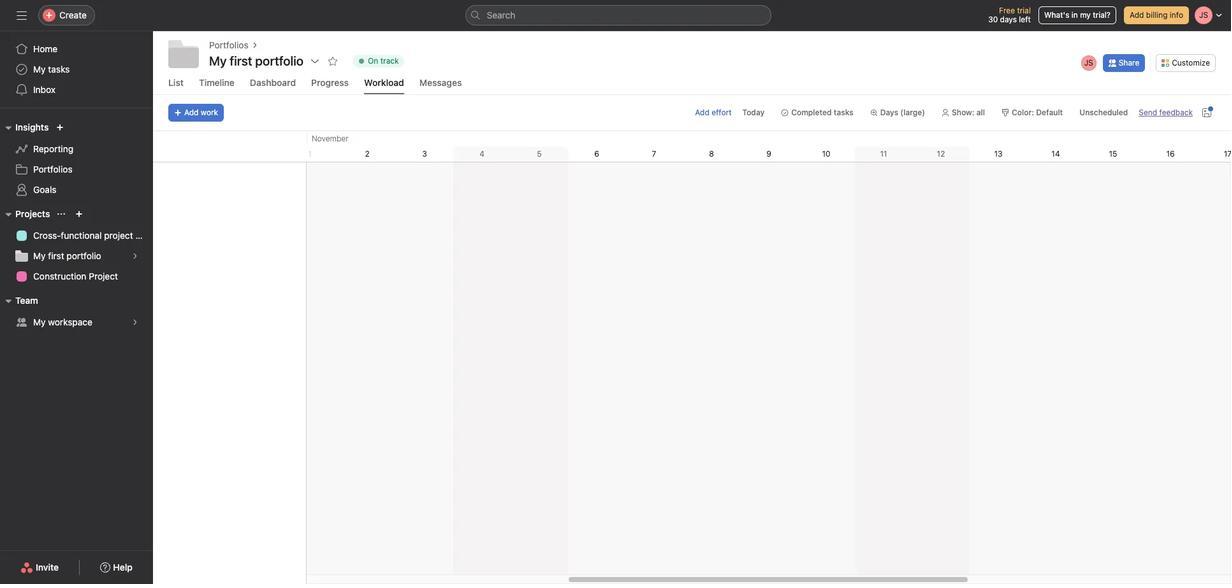 Task type: locate. For each thing, give the bounding box(es) containing it.
my down team
[[33, 317, 46, 328]]

add to starred image
[[328, 56, 338, 66]]

0 horizontal spatial tasks
[[48, 64, 70, 75]]

team
[[15, 295, 38, 306]]

add for add work
[[184, 108, 199, 117]]

my for my first portfolio
[[33, 251, 46, 261]]

portfolios link up my first portfolio on the left top
[[209, 38, 248, 52]]

trial
[[1017, 6, 1031, 15]]

team button
[[0, 293, 38, 309]]

1 horizontal spatial add
[[695, 108, 709, 117]]

tasks for my tasks
[[48, 64, 70, 75]]

customize button
[[1156, 54, 1216, 72]]

my up timeline
[[209, 54, 227, 68]]

new project or portfolio image
[[75, 210, 83, 218]]

1 horizontal spatial portfolios
[[209, 40, 248, 50]]

free
[[999, 6, 1015, 15]]

create
[[59, 10, 87, 20]]

1
[[308, 149, 312, 159]]

project
[[89, 271, 118, 282]]

my inside my tasks link
[[33, 64, 46, 75]]

add left billing
[[1130, 10, 1144, 20]]

first portfolio
[[230, 54, 304, 68]]

insights element
[[0, 116, 153, 203]]

help button
[[92, 557, 141, 580]]

add effort button
[[695, 108, 732, 117]]

13
[[994, 149, 1003, 159]]

see details, my workspace image
[[131, 319, 139, 326]]

november
[[312, 134, 349, 143]]

in
[[1072, 10, 1078, 20]]

1 vertical spatial portfolios
[[33, 164, 72, 175]]

6
[[594, 149, 599, 159]]

0 vertical spatial tasks
[[48, 64, 70, 75]]

timeline
[[199, 77, 235, 88]]

show: all button
[[936, 104, 991, 122]]

15
[[1109, 149, 1117, 159]]

2
[[365, 149, 370, 159]]

what's in my trial? button
[[1039, 6, 1116, 24]]

effort
[[712, 108, 732, 117]]

projects
[[15, 208, 50, 219]]

show:
[[952, 108, 975, 117]]

on
[[368, 56, 378, 66]]

portfolios up my first portfolio on the left top
[[209, 40, 248, 50]]

my
[[209, 54, 227, 68], [33, 64, 46, 75], [33, 251, 46, 261], [33, 317, 46, 328]]

send feedback
[[1139, 108, 1193, 117]]

info
[[1170, 10, 1183, 20]]

plan
[[135, 230, 153, 241]]

1 horizontal spatial portfolios link
[[209, 38, 248, 52]]

my for my workspace
[[33, 317, 46, 328]]

construction project
[[33, 271, 118, 282]]

unscheduled
[[1079, 108, 1128, 117]]

add left work
[[184, 108, 199, 117]]

on track
[[368, 56, 399, 66]]

js
[[1084, 58, 1093, 67]]

add
[[1130, 10, 1144, 20], [184, 108, 199, 117], [695, 108, 709, 117]]

portfolios link down reporting
[[8, 159, 145, 180]]

november 1
[[308, 134, 349, 159]]

tasks right completed
[[834, 108, 853, 117]]

my up the inbox
[[33, 64, 46, 75]]

(large)
[[900, 108, 925, 117]]

add inside 'button'
[[184, 108, 199, 117]]

1 horizontal spatial tasks
[[834, 108, 853, 117]]

4
[[480, 149, 484, 159]]

8
[[709, 149, 714, 159]]

0 vertical spatial portfolios link
[[209, 38, 248, 52]]

customize
[[1172, 58, 1210, 67]]

add inside button
[[1130, 10, 1144, 20]]

goals
[[33, 184, 56, 195]]

add effort
[[695, 108, 732, 117]]

dashboard
[[250, 77, 296, 88]]

my workspace link
[[8, 312, 145, 333]]

what's in my trial?
[[1044, 10, 1111, 20]]

projects element
[[0, 203, 153, 289]]

today button
[[737, 104, 770, 122]]

global element
[[0, 31, 153, 108]]

2 horizontal spatial add
[[1130, 10, 1144, 20]]

0 horizontal spatial portfolios
[[33, 164, 72, 175]]

my inside the my first portfolio link
[[33, 251, 46, 261]]

my inside my workspace link
[[33, 317, 46, 328]]

add billing info
[[1130, 10, 1183, 20]]

tasks inside global element
[[48, 64, 70, 75]]

tasks inside dropdown button
[[834, 108, 853, 117]]

my tasks
[[33, 64, 70, 75]]

0 horizontal spatial add
[[184, 108, 199, 117]]

send feedback link
[[1139, 107, 1193, 119]]

my left first
[[33, 251, 46, 261]]

days
[[1000, 15, 1017, 24]]

dashboard link
[[250, 77, 296, 94]]

hide sidebar image
[[17, 10, 27, 20]]

color: default
[[1012, 108, 1063, 117]]

on track button
[[347, 52, 410, 70]]

trial?
[[1093, 10, 1111, 20]]

10
[[822, 149, 830, 159]]

inbox link
[[8, 80, 145, 100]]

add left effort
[[695, 108, 709, 117]]

my first portfolio link
[[8, 246, 145, 266]]

work
[[201, 108, 218, 117]]

portfolios
[[209, 40, 248, 50], [33, 164, 72, 175]]

0 vertical spatial portfolios
[[209, 40, 248, 50]]

0 horizontal spatial portfolios link
[[8, 159, 145, 180]]

portfolios down reporting
[[33, 164, 72, 175]]

my for my tasks
[[33, 64, 46, 75]]

construction
[[33, 271, 86, 282]]

1 vertical spatial portfolios link
[[8, 159, 145, 180]]

first
[[48, 251, 64, 261]]

share button
[[1103, 54, 1145, 72]]

create button
[[38, 5, 95, 26]]

7
[[652, 149, 656, 159]]

completed
[[791, 108, 832, 117]]

new image
[[56, 124, 64, 131]]

feedback
[[1159, 108, 1193, 117]]

project
[[104, 230, 133, 241]]

workspace
[[48, 317, 92, 328]]

tasks down the home
[[48, 64, 70, 75]]

tasks
[[48, 64, 70, 75], [834, 108, 853, 117]]

portfolios inside insights element
[[33, 164, 72, 175]]

search list box
[[465, 5, 771, 26]]

1 vertical spatial tasks
[[834, 108, 853, 117]]



Task type: vqa. For each thing, say whether or not it's contained in the screenshot.
left
yes



Task type: describe. For each thing, give the bounding box(es) containing it.
16
[[1166, 149, 1175, 159]]

my for my first portfolio
[[209, 54, 227, 68]]

5
[[537, 149, 542, 159]]

insights button
[[0, 120, 49, 135]]

tasks for completed tasks
[[834, 108, 853, 117]]

days (large)
[[880, 108, 925, 117]]

cross-
[[33, 230, 61, 241]]

inbox
[[33, 84, 55, 95]]

projects button
[[0, 207, 50, 222]]

unscheduled button
[[1074, 104, 1134, 122]]

progress
[[311, 77, 349, 88]]

14
[[1052, 149, 1060, 159]]

30
[[988, 15, 998, 24]]

my first portfolio
[[33, 251, 101, 261]]

days
[[880, 108, 898, 117]]

today
[[742, 108, 765, 117]]

search button
[[465, 5, 771, 26]]

3
[[422, 149, 427, 159]]

save layout as default image
[[1202, 108, 1212, 118]]

11
[[880, 149, 887, 159]]

home
[[33, 43, 58, 54]]

search
[[487, 10, 515, 20]]

add for add billing info
[[1130, 10, 1144, 20]]

add billing info button
[[1124, 6, 1189, 24]]

my tasks link
[[8, 59, 145, 80]]

workload
[[364, 77, 404, 88]]

list
[[168, 77, 184, 88]]

construction project link
[[8, 266, 145, 287]]

days (large) button
[[864, 104, 931, 122]]

what's
[[1044, 10, 1069, 20]]

timeline link
[[199, 77, 235, 94]]

completed tasks
[[791, 108, 853, 117]]

12
[[937, 149, 945, 159]]

billing
[[1146, 10, 1168, 20]]

see details, my first portfolio image
[[131, 252, 139, 260]]

track
[[380, 56, 399, 66]]

portfolio
[[67, 251, 101, 261]]

completed tasks button
[[775, 104, 859, 122]]

all
[[977, 108, 985, 117]]

color: default button
[[996, 104, 1069, 122]]

free trial 30 days left
[[988, 6, 1031, 24]]

portfolios link inside insights element
[[8, 159, 145, 180]]

invite
[[36, 562, 59, 573]]

add for add effort
[[695, 108, 709, 117]]

list link
[[168, 77, 184, 94]]

messages
[[419, 77, 462, 88]]

my first portfolio
[[209, 54, 304, 68]]

show options image
[[310, 56, 320, 66]]

teams element
[[0, 289, 153, 335]]

color:
[[1012, 108, 1034, 117]]

reporting
[[33, 143, 73, 154]]

my
[[1080, 10, 1091, 20]]

add work
[[184, 108, 218, 117]]

my workspace
[[33, 317, 92, 328]]

add work button
[[168, 104, 224, 122]]

functional
[[61, 230, 102, 241]]

left
[[1019, 15, 1031, 24]]

reporting link
[[8, 139, 145, 159]]

cross-functional project plan
[[33, 230, 153, 241]]

17
[[1224, 149, 1231, 159]]

insights
[[15, 122, 49, 133]]

goals link
[[8, 180, 145, 200]]

cross-functional project plan link
[[8, 226, 153, 246]]

show options, current sort, top image
[[58, 210, 65, 218]]

progress link
[[311, 77, 349, 94]]

9
[[766, 149, 771, 159]]

help
[[113, 562, 133, 573]]

messages link
[[419, 77, 462, 94]]

home link
[[8, 39, 145, 59]]



